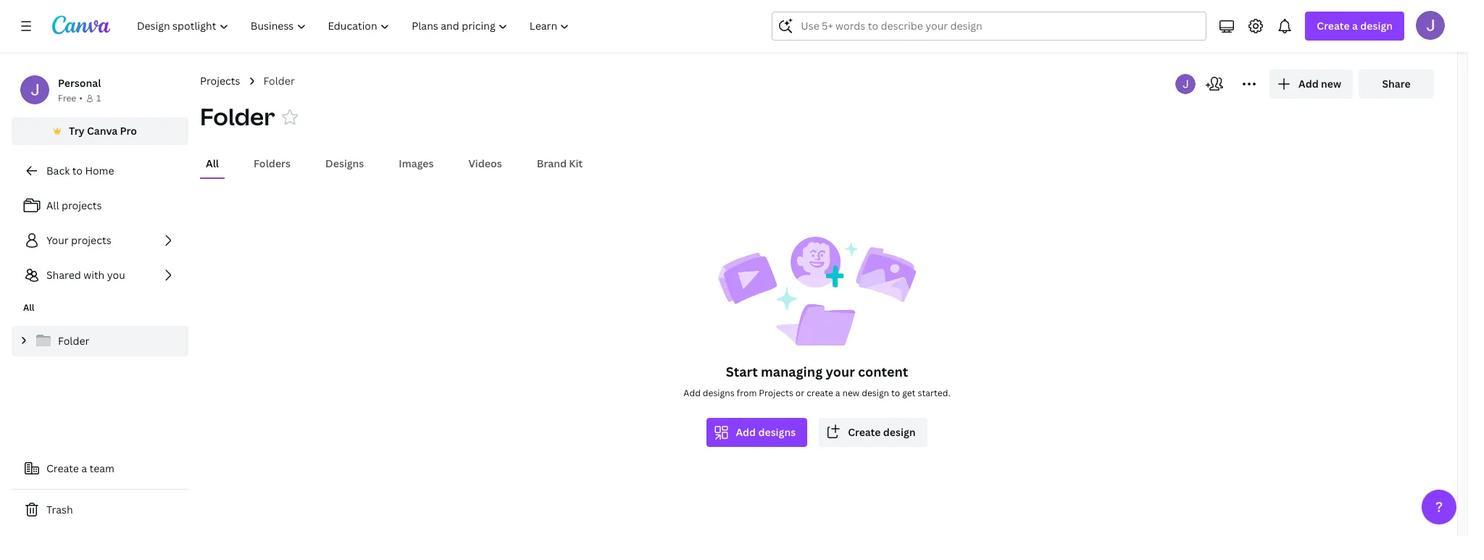 Task type: locate. For each thing, give the bounding box(es) containing it.
projects
[[200, 74, 240, 88], [759, 387, 794, 399]]

0 vertical spatial design
[[1361, 19, 1394, 33]]

started.
[[918, 387, 951, 399]]

add inside dropdown button
[[1299, 77, 1319, 91]]

0 horizontal spatial create
[[46, 462, 79, 476]]

1 vertical spatial all
[[46, 199, 59, 212]]

share
[[1383, 77, 1411, 91]]

create a design
[[1318, 19, 1394, 33]]

with
[[83, 268, 105, 282]]

0 vertical spatial folder
[[264, 74, 295, 88]]

design down content at the bottom right
[[862, 387, 890, 399]]

0 horizontal spatial folder link
[[12, 326, 189, 357]]

2 horizontal spatial a
[[1353, 19, 1359, 33]]

2 vertical spatial a
[[81, 462, 87, 476]]

2 vertical spatial add
[[736, 426, 756, 439]]

0 vertical spatial all
[[206, 157, 219, 170]]

folder down projects link
[[200, 101, 275, 132]]

create
[[1318, 19, 1351, 33], [848, 426, 881, 439], [46, 462, 79, 476]]

designs inside button
[[759, 426, 796, 439]]

brand kit
[[537, 157, 583, 170]]

0 vertical spatial to
[[72, 164, 83, 178]]

free
[[58, 92, 76, 104]]

personal
[[58, 76, 101, 90]]

1 horizontal spatial projects
[[759, 387, 794, 399]]

1 horizontal spatial create
[[848, 426, 881, 439]]

2 horizontal spatial all
[[206, 157, 219, 170]]

0 horizontal spatial designs
[[703, 387, 735, 399]]

designs
[[703, 387, 735, 399], [759, 426, 796, 439]]

2 horizontal spatial create
[[1318, 19, 1351, 33]]

folder for the rightmost folder link
[[264, 74, 295, 88]]

0 vertical spatial designs
[[703, 387, 735, 399]]

all inside button
[[206, 157, 219, 170]]

0 horizontal spatial a
[[81, 462, 87, 476]]

design left jacob simon image
[[1361, 19, 1394, 33]]

your
[[46, 233, 69, 247]]

Search search field
[[801, 12, 1178, 40]]

a inside dropdown button
[[1353, 19, 1359, 33]]

2 vertical spatial all
[[23, 302, 34, 314]]

0 vertical spatial projects
[[62, 199, 102, 212]]

add
[[1299, 77, 1319, 91], [684, 387, 701, 399], [736, 426, 756, 439]]

new inside 'start managing your content add designs from projects or create a new design to get started.'
[[843, 387, 860, 399]]

list containing all projects
[[12, 191, 189, 290]]

0 horizontal spatial all
[[23, 302, 34, 314]]

0 vertical spatial a
[[1353, 19, 1359, 33]]

projects for all projects
[[62, 199, 102, 212]]

folder down shared
[[58, 334, 89, 348]]

new
[[1322, 77, 1342, 91], [843, 387, 860, 399]]

team
[[90, 462, 114, 476]]

brand kit button
[[531, 150, 589, 178]]

add designs button
[[707, 418, 808, 447]]

design down get
[[884, 426, 916, 439]]

projects up folder 'button'
[[200, 74, 240, 88]]

brand
[[537, 157, 567, 170]]

add new
[[1299, 77, 1342, 91]]

designs inside 'start managing your content add designs from projects or create a new design to get started.'
[[703, 387, 735, 399]]

0 vertical spatial folder link
[[264, 73, 295, 89]]

projects left 'or' at the right bottom
[[759, 387, 794, 399]]

design
[[1361, 19, 1394, 33], [862, 387, 890, 399], [884, 426, 916, 439]]

0 vertical spatial projects
[[200, 74, 240, 88]]

all inside list
[[46, 199, 59, 212]]

1 horizontal spatial add
[[736, 426, 756, 439]]

create a design button
[[1306, 12, 1405, 41]]

1 vertical spatial folder link
[[12, 326, 189, 357]]

1 vertical spatial a
[[836, 387, 841, 399]]

1 horizontal spatial a
[[836, 387, 841, 399]]

to right the back
[[72, 164, 83, 178]]

create inside dropdown button
[[1318, 19, 1351, 33]]

projects down back to home
[[62, 199, 102, 212]]

managing
[[761, 363, 823, 381]]

create for create a design
[[1318, 19, 1351, 33]]

projects right your
[[71, 233, 111, 247]]

all for all projects
[[46, 199, 59, 212]]

1 horizontal spatial all
[[46, 199, 59, 212]]

designs button
[[320, 150, 370, 178]]

your
[[826, 363, 855, 381]]

1 horizontal spatial designs
[[759, 426, 796, 439]]

1 vertical spatial designs
[[759, 426, 796, 439]]

folder
[[264, 74, 295, 88], [200, 101, 275, 132], [58, 334, 89, 348]]

or
[[796, 387, 805, 399]]

trash link
[[12, 496, 189, 525]]

back to home link
[[12, 157, 189, 186]]

folder up folder 'button'
[[264, 74, 295, 88]]

1 vertical spatial design
[[862, 387, 890, 399]]

add inside 'start managing your content add designs from projects or create a new design to get started.'
[[684, 387, 701, 399]]

your projects link
[[12, 226, 189, 255]]

a
[[1353, 19, 1359, 33], [836, 387, 841, 399], [81, 462, 87, 476]]

start
[[726, 363, 758, 381]]

to
[[72, 164, 83, 178], [892, 387, 901, 399]]

all
[[206, 157, 219, 170], [46, 199, 59, 212], [23, 302, 34, 314]]

all button
[[200, 150, 225, 178]]

2 vertical spatial folder
[[58, 334, 89, 348]]

2 vertical spatial design
[[884, 426, 916, 439]]

1 horizontal spatial new
[[1322, 77, 1342, 91]]

folders
[[254, 157, 291, 170]]

projects for your projects
[[71, 233, 111, 247]]

1 vertical spatial create
[[848, 426, 881, 439]]

create down content at the bottom right
[[848, 426, 881, 439]]

trash
[[46, 503, 73, 517]]

add new button
[[1270, 70, 1354, 99]]

2 horizontal spatial add
[[1299, 77, 1319, 91]]

folder link
[[264, 73, 295, 89], [12, 326, 189, 357]]

canva
[[87, 124, 118, 138]]

design inside 'start managing your content add designs from projects or create a new design to get started.'
[[862, 387, 890, 399]]

1 vertical spatial projects
[[71, 233, 111, 247]]

2 vertical spatial create
[[46, 462, 79, 476]]

videos
[[469, 157, 502, 170]]

folder link up folder 'button'
[[264, 73, 295, 89]]

0 horizontal spatial to
[[72, 164, 83, 178]]

a for design
[[1353, 19, 1359, 33]]

designs left from
[[703, 387, 735, 399]]

list
[[12, 191, 189, 290]]

None search field
[[772, 12, 1207, 41]]

a inside 'start managing your content add designs from projects or create a new design to get started.'
[[836, 387, 841, 399]]

new down create a design dropdown button at the right of the page
[[1322, 77, 1342, 91]]

shared with you link
[[12, 261, 189, 290]]

free •
[[58, 92, 83, 104]]

designs
[[326, 157, 364, 170]]

add for add designs
[[736, 426, 756, 439]]

1 vertical spatial projects
[[759, 387, 794, 399]]

create up add new
[[1318, 19, 1351, 33]]

shared with you
[[46, 268, 125, 282]]

1 vertical spatial folder
[[200, 101, 275, 132]]

add inside button
[[736, 426, 756, 439]]

folder link down the shared with you link
[[12, 326, 189, 357]]

1 vertical spatial add
[[684, 387, 701, 399]]

projects link
[[200, 73, 240, 89]]

1 vertical spatial to
[[892, 387, 901, 399]]

add designs
[[736, 426, 796, 439]]

projects
[[62, 199, 102, 212], [71, 233, 111, 247]]

0 horizontal spatial new
[[843, 387, 860, 399]]

a inside button
[[81, 462, 87, 476]]

new down the your
[[843, 387, 860, 399]]

your projects
[[46, 233, 111, 247]]

designs down 'or' at the right bottom
[[759, 426, 796, 439]]

0 vertical spatial new
[[1322, 77, 1342, 91]]

1 horizontal spatial to
[[892, 387, 901, 399]]

0 horizontal spatial add
[[684, 387, 701, 399]]

0 vertical spatial add
[[1299, 77, 1319, 91]]

1 vertical spatial new
[[843, 387, 860, 399]]

create design button
[[819, 418, 928, 447]]

get
[[903, 387, 916, 399]]

0 vertical spatial create
[[1318, 19, 1351, 33]]

create left team
[[46, 462, 79, 476]]

new inside dropdown button
[[1322, 77, 1342, 91]]

to left get
[[892, 387, 901, 399]]



Task type: describe. For each thing, give the bounding box(es) containing it.
from
[[737, 387, 757, 399]]

to inside 'start managing your content add designs from projects or create a new design to get started.'
[[892, 387, 901, 399]]

a for team
[[81, 462, 87, 476]]

try canva pro
[[69, 124, 137, 138]]

1
[[96, 92, 101, 104]]

0 horizontal spatial projects
[[200, 74, 240, 88]]

pro
[[120, 124, 137, 138]]

all projects
[[46, 199, 102, 212]]

create a team
[[46, 462, 114, 476]]

top level navigation element
[[128, 12, 583, 41]]

try canva pro button
[[12, 117, 189, 145]]

folders button
[[248, 150, 297, 178]]

create for create design
[[848, 426, 881, 439]]

back to home
[[46, 164, 114, 178]]

videos button
[[463, 150, 508, 178]]

projects inside 'start managing your content add designs from projects or create a new design to get started.'
[[759, 387, 794, 399]]

folder button
[[200, 101, 275, 133]]

add for add new
[[1299, 77, 1319, 91]]

kit
[[569, 157, 583, 170]]

create design
[[848, 426, 916, 439]]

design inside create design button
[[884, 426, 916, 439]]

share button
[[1359, 70, 1435, 99]]

create
[[807, 387, 834, 399]]

home
[[85, 164, 114, 178]]

design inside create a design dropdown button
[[1361, 19, 1394, 33]]

images
[[399, 157, 434, 170]]

create a team button
[[12, 455, 189, 484]]

content
[[858, 363, 909, 381]]

•
[[79, 92, 83, 104]]

all projects link
[[12, 191, 189, 220]]

jacob simon image
[[1417, 11, 1446, 40]]

1 horizontal spatial folder link
[[264, 73, 295, 89]]

back
[[46, 164, 70, 178]]

images button
[[393, 150, 440, 178]]

folder for folder 'button'
[[200, 101, 275, 132]]

shared
[[46, 268, 81, 282]]

create for create a team
[[46, 462, 79, 476]]

start managing your content add designs from projects or create a new design to get started.
[[684, 363, 951, 399]]

try
[[69, 124, 85, 138]]

you
[[107, 268, 125, 282]]

all for all button
[[206, 157, 219, 170]]



Task type: vqa. For each thing, say whether or not it's contained in the screenshot.
the topmost All
yes



